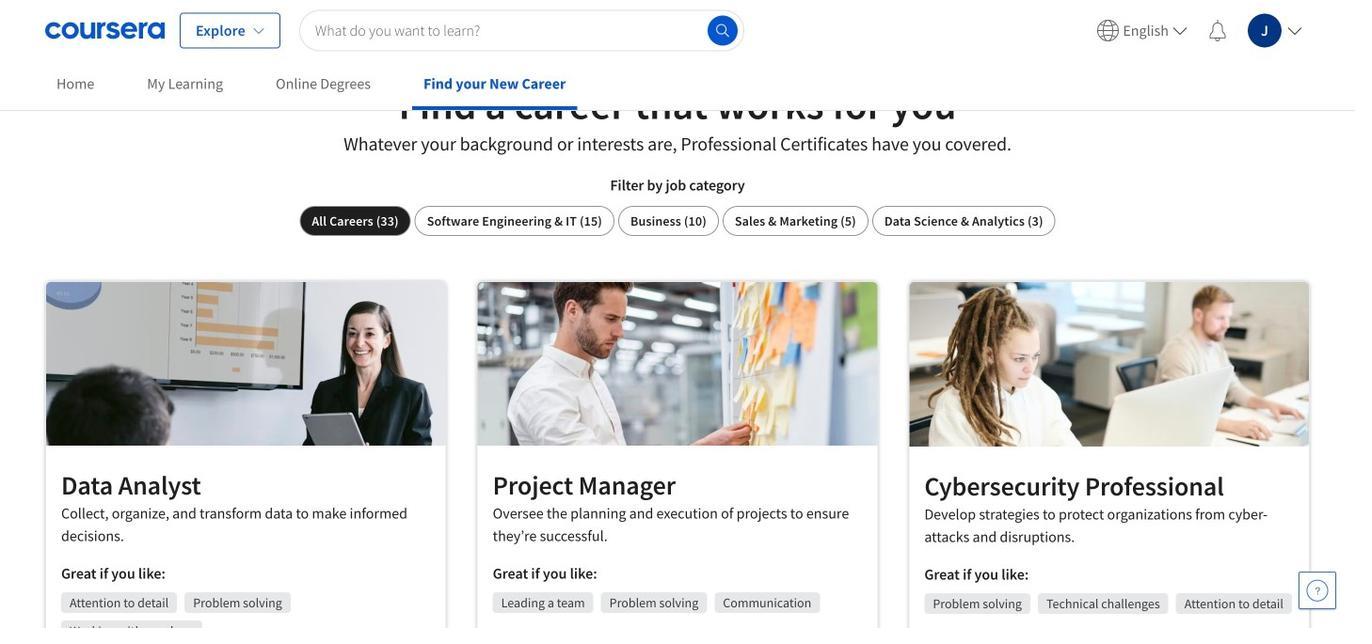 Task type: locate. For each thing, give the bounding box(es) containing it.
None button
[[300, 206, 411, 236], [415, 206, 615, 236], [619, 206, 719, 236], [723, 206, 869, 236], [873, 206, 1056, 236], [300, 206, 411, 236], [415, 206, 615, 236], [619, 206, 719, 236], [723, 206, 869, 236], [873, 206, 1056, 236]]

coursera image
[[45, 16, 165, 46]]

None search field
[[299, 10, 745, 51]]

data analyst image
[[46, 282, 446, 446]]

option group
[[300, 206, 1056, 236]]

help center image
[[1307, 580, 1329, 603]]

project manager image
[[478, 282, 878, 446]]



Task type: vqa. For each thing, say whether or not it's contained in the screenshot.
year
no



Task type: describe. For each thing, give the bounding box(es) containing it.
What do you want to learn? text field
[[299, 10, 745, 51]]

cybersecurity analyst image
[[910, 282, 1310, 447]]



